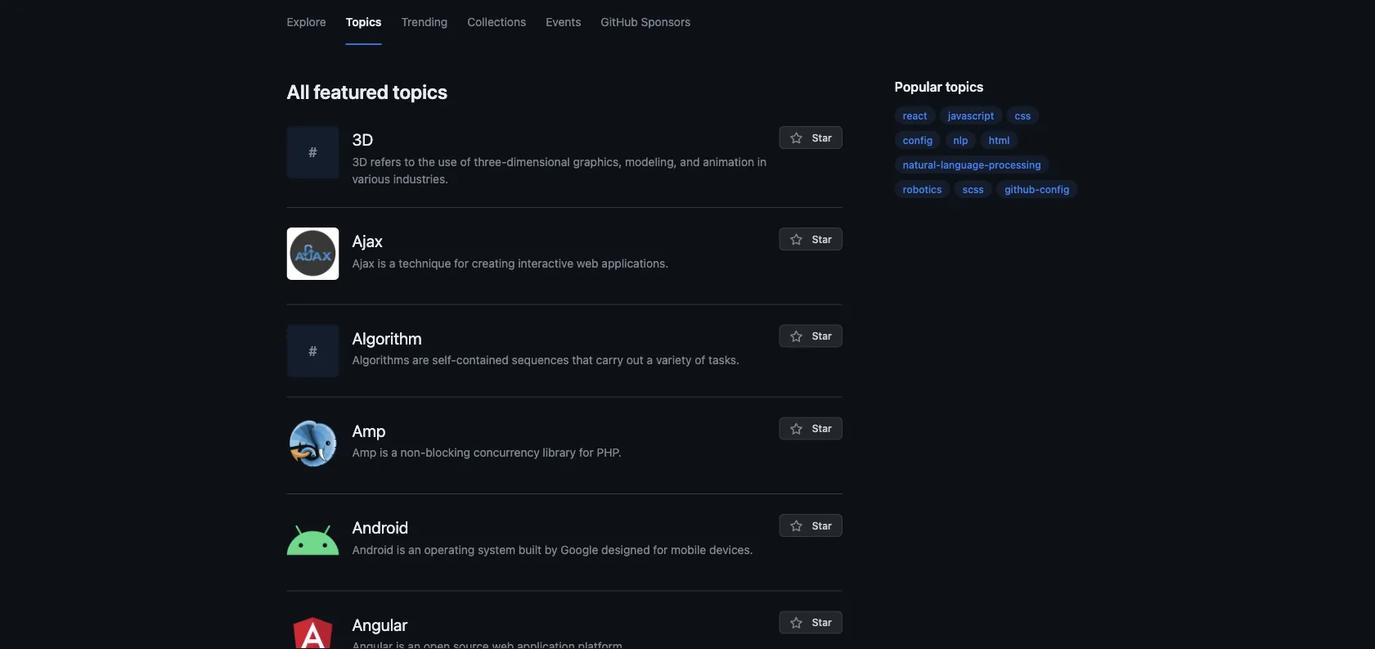 Task type: vqa. For each thing, say whether or not it's contained in the screenshot.
robotics link
yes



Task type: describe. For each thing, give the bounding box(es) containing it.
react
[[903, 110, 928, 121]]

in
[[758, 155, 767, 168]]

is for amp
[[380, 446, 388, 459]]

2 3d from the top
[[352, 155, 368, 168]]

concurrency
[[474, 446, 540, 459]]

google
[[561, 543, 599, 556]]

react link
[[895, 106, 936, 124]]

all featured topics
[[287, 80, 448, 103]]

for inside android android is an operating system built by google designed for mobile devices.
[[654, 543, 668, 556]]

topics link
[[346, 0, 382, 45]]

star button for algorithm
[[780, 325, 843, 347]]

to
[[405, 155, 415, 168]]

for inside amp amp is a non-blocking concurrency library for php.
[[579, 446, 594, 459]]

a for ajax
[[390, 256, 396, 270]]

1 horizontal spatial config
[[1040, 183, 1070, 195]]

that
[[572, 353, 593, 367]]

star image for android
[[790, 520, 803, 533]]

star for ajax
[[810, 233, 832, 245]]

algorithm
[[352, 328, 422, 347]]

technique
[[399, 256, 451, 270]]

of inside the algorithm algorithms are self-contained sequences that carry out a variety of tasks.
[[695, 353, 706, 367]]

self-
[[432, 353, 457, 367]]

github-config
[[1005, 183, 1070, 195]]

2 amp from the top
[[352, 446, 377, 459]]

star for android
[[810, 520, 832, 531]]

sponsors
[[641, 15, 691, 28]]

1 ajax from the top
[[352, 231, 383, 250]]

star for 3d
[[810, 132, 832, 143]]

animation
[[703, 155, 755, 168]]

tasks.
[[709, 353, 740, 367]]

star image
[[790, 132, 803, 145]]

github
[[601, 15, 638, 28]]

star button for android
[[780, 514, 843, 537]]

out
[[627, 353, 644, 367]]

html link
[[981, 131, 1019, 149]]

amp amp is a non-blocking concurrency library for php.
[[352, 421, 622, 459]]

github-config link
[[997, 180, 1078, 198]]

carry
[[596, 353, 624, 367]]

explore link
[[287, 0, 326, 45]]

android android is an operating system built by google designed for mobile devices.
[[352, 518, 754, 556]]

algorithm algorithms are self-contained sequences that carry out a variety of tasks.
[[352, 328, 740, 367]]

# link for algorithm
[[287, 325, 352, 377]]

angular
[[352, 615, 408, 634]]

dimensional
[[507, 155, 570, 168]]

nlp
[[954, 134, 969, 146]]

is for ajax
[[378, 256, 386, 270]]

html
[[989, 134, 1010, 146]]

config link
[[895, 131, 941, 149]]

6 star button from the top
[[780, 611, 843, 634]]

built
[[519, 543, 542, 556]]

the
[[418, 155, 435, 168]]

github-
[[1005, 183, 1040, 195]]

graphics,
[[573, 155, 622, 168]]

for inside "ajax ajax is a technique for creating interactive web applications."
[[454, 256, 469, 270]]

designed
[[602, 543, 650, 556]]

robotics
[[903, 183, 942, 195]]

nlp link
[[946, 131, 977, 149]]

scss
[[963, 183, 985, 195]]

robotics link
[[895, 180, 951, 198]]

angular image
[[287, 611, 339, 649]]

star image for ajax
[[790, 233, 803, 246]]

scss link
[[955, 180, 993, 198]]

algorithms
[[352, 353, 410, 367]]

creating
[[472, 256, 515, 270]]

trending
[[401, 15, 448, 28]]

explore
[[287, 15, 326, 28]]

a inside the algorithm algorithms are self-contained sequences that carry out a variety of tasks.
[[647, 353, 653, 367]]

featured
[[314, 80, 389, 103]]

non-
[[401, 446, 426, 459]]

events link
[[546, 0, 581, 45]]

operating
[[424, 543, 475, 556]]

2 android from the top
[[352, 543, 394, 556]]

ajax ajax is a technique for creating interactive web applications.
[[352, 231, 669, 270]]

popular
[[895, 79, 943, 95]]

0 horizontal spatial topics
[[393, 80, 448, 103]]

language-
[[941, 159, 989, 170]]

ajax image
[[287, 228, 339, 280]]

php.
[[597, 446, 622, 459]]

3d 3d refers to the use of three-dimensional graphics, modeling, and animation in various industries.
[[352, 130, 767, 185]]

star button for 3d
[[780, 126, 843, 149]]

1 android from the top
[[352, 518, 409, 537]]



Task type: locate. For each thing, give the bounding box(es) containing it.
2 # from the top
[[309, 343, 317, 359]]

android image
[[287, 514, 339, 566]]

star for amp
[[810, 423, 832, 434]]

sequences
[[512, 353, 569, 367]]

config down react link
[[903, 134, 933, 146]]

android up an
[[352, 518, 409, 537]]

a for amp
[[391, 446, 398, 459]]

0 horizontal spatial config
[[903, 134, 933, 146]]

mobile
[[671, 543, 707, 556]]

for left creating in the top left of the page
[[454, 256, 469, 270]]

variety
[[656, 353, 692, 367]]

3 star from the top
[[810, 330, 832, 342]]

is left non-
[[380, 446, 388, 459]]

ajax
[[352, 231, 383, 250], [352, 256, 375, 270]]

natural-language-processing link
[[895, 156, 1050, 174]]

all
[[287, 80, 310, 103]]

a left non-
[[391, 446, 398, 459]]

4 star image from the top
[[790, 520, 803, 533]]

# left algorithms on the left of the page
[[309, 343, 317, 359]]

css
[[1015, 110, 1032, 121]]

contained
[[457, 353, 509, 367]]

0 horizontal spatial of
[[460, 155, 471, 168]]

by
[[545, 543, 558, 556]]

amp right the amphp image
[[352, 421, 386, 440]]

star image for algorithm
[[790, 330, 803, 343]]

2 star image from the top
[[790, 330, 803, 343]]

natural-language-processing
[[903, 159, 1042, 170]]

star
[[810, 132, 832, 143], [810, 233, 832, 245], [810, 330, 832, 342], [810, 423, 832, 434], [810, 520, 832, 531], [810, 617, 832, 628]]

0 vertical spatial amp
[[352, 421, 386, 440]]

interactive
[[518, 256, 574, 270]]

1 vertical spatial # link
[[287, 325, 352, 377]]

javascript link
[[940, 106, 1003, 124]]

of inside 3d 3d refers to the use of three-dimensional graphics, modeling, and animation in various industries.
[[460, 155, 471, 168]]

processing
[[989, 159, 1042, 170]]

a
[[390, 256, 396, 270], [647, 353, 653, 367], [391, 446, 398, 459]]

4 star button from the top
[[780, 417, 843, 440]]

a right out
[[647, 353, 653, 367]]

star button
[[780, 126, 843, 149], [780, 228, 843, 250], [780, 325, 843, 347], [780, 417, 843, 440], [780, 514, 843, 537], [780, 611, 843, 634]]

for left php.
[[579, 446, 594, 459]]

2 star button from the top
[[780, 228, 843, 250]]

is for android
[[397, 543, 405, 556]]

applications.
[[602, 256, 669, 270]]

modeling,
[[625, 155, 677, 168]]

is inside android android is an operating system built by google designed for mobile devices.
[[397, 543, 405, 556]]

3d up various
[[352, 155, 368, 168]]

1 vertical spatial amp
[[352, 446, 377, 459]]

1 horizontal spatial of
[[695, 353, 706, 367]]

1 3d from the top
[[352, 130, 373, 149]]

are
[[413, 353, 429, 367]]

system
[[478, 543, 516, 556]]

library
[[543, 446, 576, 459]]

android left an
[[352, 543, 394, 556]]

1 vertical spatial ajax
[[352, 256, 375, 270]]

various
[[352, 172, 390, 185]]

star for algorithm
[[810, 330, 832, 342]]

popular topics
[[895, 79, 984, 95]]

2 star from the top
[[810, 233, 832, 245]]

star button for ajax
[[780, 228, 843, 250]]

for
[[454, 256, 469, 270], [579, 446, 594, 459], [654, 543, 668, 556]]

2 vertical spatial is
[[397, 543, 405, 556]]

web
[[577, 256, 599, 270]]

android
[[352, 518, 409, 537], [352, 543, 394, 556]]

topics
[[346, 15, 382, 28]]

# link
[[287, 126, 352, 187], [287, 325, 352, 377]]

1 # link from the top
[[287, 126, 352, 187]]

0 vertical spatial # link
[[287, 126, 352, 187]]

5 star button from the top
[[780, 514, 843, 537]]

github sponsors
[[601, 15, 691, 28]]

trending link
[[401, 0, 448, 45]]

# link for 3d
[[287, 126, 352, 187]]

1 star image from the top
[[790, 233, 803, 246]]

amphp image
[[287, 417, 339, 469]]

star image for amp
[[790, 423, 803, 436]]

# for algorithm
[[309, 343, 317, 359]]

github sponsors link
[[601, 0, 691, 45]]

0 vertical spatial config
[[903, 134, 933, 146]]

3 star image from the top
[[790, 423, 803, 436]]

2 vertical spatial for
[[654, 543, 668, 556]]

1 vertical spatial config
[[1040, 183, 1070, 195]]

4 star from the top
[[810, 423, 832, 434]]

3d
[[352, 130, 373, 149], [352, 155, 368, 168]]

0 vertical spatial #
[[309, 144, 317, 160]]

an
[[409, 543, 421, 556]]

collections
[[468, 15, 526, 28]]

angular link
[[352, 611, 780, 649]]

2 vertical spatial a
[[391, 446, 398, 459]]

1 vertical spatial a
[[647, 353, 653, 367]]

0 vertical spatial 3d
[[352, 130, 373, 149]]

a left technique on the top of the page
[[390, 256, 396, 270]]

star button for amp
[[780, 417, 843, 440]]

of left tasks.
[[695, 353, 706, 367]]

0 vertical spatial of
[[460, 155, 471, 168]]

is inside amp amp is a non-blocking concurrency library for php.
[[380, 446, 388, 459]]

1 vertical spatial for
[[579, 446, 594, 459]]

a inside "ajax ajax is a technique for creating interactive web applications."
[[390, 256, 396, 270]]

2 # link from the top
[[287, 325, 352, 377]]

0 vertical spatial ajax
[[352, 231, 383, 250]]

for left mobile
[[654, 543, 668, 556]]

events
[[546, 15, 581, 28]]

# for 3d
[[309, 144, 317, 160]]

#
[[309, 144, 317, 160], [309, 343, 317, 359]]

6 star from the top
[[810, 617, 832, 628]]

0 vertical spatial is
[[378, 256, 386, 270]]

1 horizontal spatial for
[[579, 446, 594, 459]]

1 vertical spatial #
[[309, 343, 317, 359]]

amp
[[352, 421, 386, 440], [352, 446, 377, 459]]

blocking
[[426, 446, 471, 459]]

1 vertical spatial of
[[695, 353, 706, 367]]

a inside amp amp is a non-blocking concurrency library for php.
[[391, 446, 398, 459]]

3d up refers
[[352, 130, 373, 149]]

is inside "ajax ajax is a technique for creating interactive web applications."
[[378, 256, 386, 270]]

5 star image from the top
[[790, 617, 803, 630]]

collections link
[[468, 0, 526, 45]]

2 horizontal spatial for
[[654, 543, 668, 556]]

natural-
[[903, 159, 941, 170]]

three-
[[474, 155, 507, 168]]

1 horizontal spatial topics
[[946, 79, 984, 95]]

is
[[378, 256, 386, 270], [380, 446, 388, 459], [397, 543, 405, 556]]

topics right 'featured'
[[393, 80, 448, 103]]

config
[[903, 134, 933, 146], [1040, 183, 1070, 195]]

industries.
[[394, 172, 449, 185]]

and
[[681, 155, 700, 168]]

# down all
[[309, 144, 317, 160]]

css link
[[1007, 106, 1040, 124]]

is left technique on the top of the page
[[378, 256, 386, 270]]

is left an
[[397, 543, 405, 556]]

1 vertical spatial android
[[352, 543, 394, 556]]

1 vertical spatial 3d
[[352, 155, 368, 168]]

1 amp from the top
[[352, 421, 386, 440]]

3 star button from the top
[[780, 325, 843, 347]]

5 star from the top
[[810, 520, 832, 531]]

devices.
[[710, 543, 754, 556]]

1 vertical spatial is
[[380, 446, 388, 459]]

0 vertical spatial a
[[390, 256, 396, 270]]

1 # from the top
[[309, 144, 317, 160]]

config down processing
[[1040, 183, 1070, 195]]

1 star button from the top
[[780, 126, 843, 149]]

2 ajax from the top
[[352, 256, 375, 270]]

topics up javascript link
[[946, 79, 984, 95]]

javascript
[[949, 110, 995, 121]]

amp left non-
[[352, 446, 377, 459]]

refers
[[371, 155, 401, 168]]

of right use
[[460, 155, 471, 168]]

0 horizontal spatial for
[[454, 256, 469, 270]]

star image
[[790, 233, 803, 246], [790, 330, 803, 343], [790, 423, 803, 436], [790, 520, 803, 533], [790, 617, 803, 630]]

use
[[438, 155, 457, 168]]

0 vertical spatial for
[[454, 256, 469, 270]]

topics
[[946, 79, 984, 95], [393, 80, 448, 103]]

of
[[460, 155, 471, 168], [695, 353, 706, 367]]

1 star from the top
[[810, 132, 832, 143]]

0 vertical spatial android
[[352, 518, 409, 537]]



